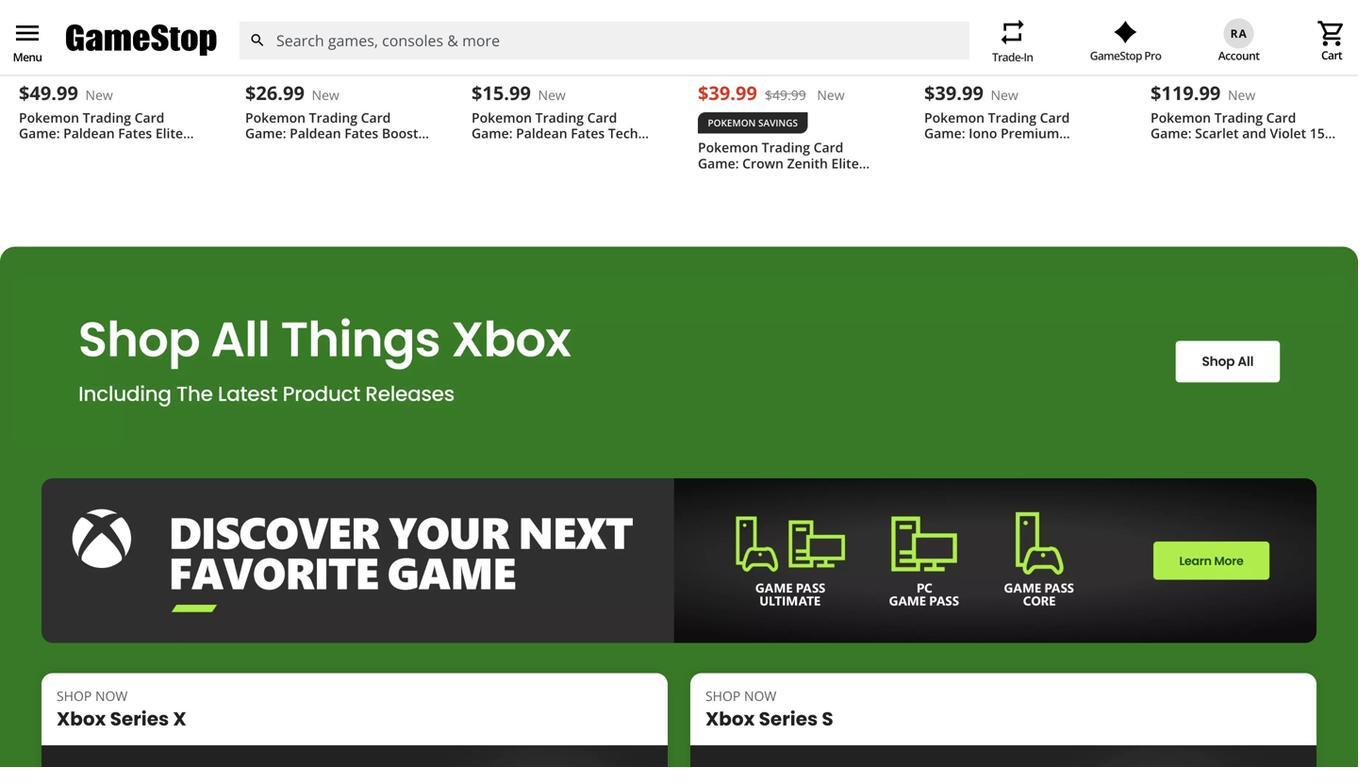 Task type: vqa. For each thing, say whether or not it's contained in the screenshot.
New corresponding to $26.99
yes



Task type: locate. For each thing, give the bounding box(es) containing it.
trainer inside $49.99 new pokemon trading card game: paldean fates elite trainer box
[[19, 140, 65, 158]]

new up pokemon trading card game: paldean fates elite trainer box link
[[85, 86, 113, 104]]

pre-
[[595, 43, 619, 61]]

box inside 'pokemon savings pokemon trading card game: crown zenith elite trainer box'
[[748, 170, 772, 188]]

x
[[173, 706, 187, 732]]

shop my store
[[15, 43, 102, 61]]

1 horizontal spatial elite
[[832, 154, 859, 172]]

shopping_cart
[[1317, 18, 1347, 49]]

1 horizontal spatial now
[[744, 687, 777, 705]]

video games
[[875, 43, 954, 61]]

trainer for pokemon
[[698, 170, 744, 188]]

trainer down pokemon
[[698, 170, 744, 188]]

$39.99 up pokemon
[[698, 80, 757, 106]]

repeat trade-in
[[993, 17, 1033, 64]]

1 horizontal spatial xbox
[[706, 706, 755, 732]]

card inside $49.99 new pokemon trading card game: paldean fates elite trainer box
[[135, 108, 165, 126]]

$39.99 inside $39.99 new pokemon trading card game: iono premium tournament collection
[[925, 80, 984, 106]]

repeat
[[998, 17, 1028, 47]]

elite for $49.99
[[156, 124, 183, 142]]

2 xbox from the left
[[706, 706, 755, 732]]

1 horizontal spatial collection
[[1007, 140, 1071, 158]]

menu
[[12, 18, 42, 48]]

0 vertical spatial box
[[68, 140, 93, 158]]

new inside $15.99 new pokemon trading card game: paldean fates tech sticker collection
[[538, 86, 566, 104]]

paldean for $26.99
[[290, 124, 341, 142]]

$26.99 new pokemon trading card game: paldean fates booster bundle
[[245, 80, 432, 158]]

trainer
[[19, 140, 65, 158], [698, 170, 744, 188]]

2 fates from the left
[[345, 124, 379, 142]]

fates down the same
[[118, 124, 152, 142]]

consoles link
[[791, 43, 845, 61]]

delivery
[[211, 43, 260, 61]]

1 horizontal spatial trainer
[[698, 170, 744, 188]]

shop my store link
[[15, 43, 102, 61]]

xbox inside shop now xbox series s
[[706, 706, 755, 732]]

shopping_cart cart
[[1317, 18, 1347, 63]]

pokemon inside $26.99 new pokemon trading card game: paldean fates booster bundle
[[245, 108, 306, 126]]

xbox series s image
[[691, 745, 1317, 767]]

2 horizontal spatial shop
[[706, 687, 741, 705]]

new down trade-
[[991, 86, 1019, 104]]

store right the digital
[[331, 43, 363, 61]]

shop inside shop now xbox series x
[[57, 687, 92, 705]]

paldean for $15.99
[[516, 124, 568, 142]]

video
[[875, 43, 909, 61]]

new inside $39.99 new pokemon trading card game: iono premium tournament collection
[[991, 86, 1019, 104]]

1 paldean from the left
[[63, 124, 115, 142]]

pokemon down $15.99
[[472, 108, 532, 126]]

1 vertical spatial elite
[[832, 154, 859, 172]]

pokemon for $26.99
[[245, 108, 306, 126]]

now
[[95, 687, 128, 705], [744, 687, 777, 705]]

1 vertical spatial box
[[748, 170, 772, 188]]

1 horizontal spatial series
[[759, 706, 818, 732]]

shop for xbox series s
[[706, 687, 741, 705]]

trading inside $49.99 new pokemon trading card game: paldean fates elite trainer box
[[83, 108, 131, 126]]

booster
[[382, 124, 432, 142]]

series left s
[[759, 706, 818, 732]]

$49.99 down menu
[[19, 80, 78, 106]]

search button
[[239, 22, 276, 59]]

pokemon
[[19, 108, 79, 126], [245, 108, 306, 126], [472, 108, 532, 126], [925, 108, 985, 126], [698, 138, 759, 156]]

trading for $49.99
[[83, 108, 131, 126]]

game: down menu
[[19, 124, 60, 142]]

0 horizontal spatial elite
[[156, 124, 183, 142]]

collection right sticker
[[519, 140, 582, 158]]

fates inside $15.99 new pokemon trading card game: paldean fates tech sticker collection
[[571, 124, 605, 142]]

new down the account
[[1228, 86, 1256, 104]]

2 collection from the left
[[1007, 140, 1071, 158]]

1 horizontal spatial $39.99
[[925, 80, 984, 106]]

card
[[135, 108, 165, 126], [361, 108, 391, 126], [587, 108, 617, 126], [1040, 108, 1070, 126], [814, 138, 844, 156]]

store right my
[[70, 43, 102, 61]]

1 horizontal spatial $49.99
[[765, 86, 806, 104]]

2 horizontal spatial fates
[[571, 124, 605, 142]]

xbox for xbox series s
[[706, 706, 755, 732]]

0 horizontal spatial box
[[68, 140, 93, 158]]

xbox inside shop now xbox series x
[[57, 706, 106, 732]]

elite
[[156, 124, 183, 142], [832, 154, 859, 172]]

series
[[110, 706, 169, 732], [759, 706, 818, 732]]

game: down $15.99
[[472, 124, 513, 142]]

now inside shop now xbox series x
[[95, 687, 128, 705]]

0 horizontal spatial store
[[70, 43, 102, 61]]

gamestop image
[[66, 22, 217, 59]]

0 horizontal spatial collection
[[519, 140, 582, 158]]

$49.99 up savings
[[765, 86, 806, 104]]

track
[[1072, 43, 1103, 61]]

game: inside $26.99 new pokemon trading card game: paldean fates booster bundle
[[245, 124, 286, 142]]

premium
[[1001, 124, 1060, 142]]

trading down savings
[[762, 138, 810, 156]]

now for xbox series x
[[95, 687, 128, 705]]

store
[[70, 43, 102, 61], [331, 43, 363, 61]]

trading inside $39.99 new pokemon trading card game: iono premium tournament collection
[[988, 108, 1037, 126]]

trading for $26.99
[[309, 108, 358, 126]]

paldean inside $26.99 new pokemon trading card game: paldean fates booster bundle
[[290, 124, 341, 142]]

trading
[[83, 108, 131, 126], [309, 108, 358, 126], [536, 108, 584, 126], [988, 108, 1037, 126], [762, 138, 810, 156]]

collection
[[519, 140, 582, 158], [1007, 140, 1071, 158]]

tech
[[608, 124, 638, 142]]

card inside $26.99 new pokemon trading card game: paldean fates booster bundle
[[361, 108, 391, 126]]

elite right the zenith
[[832, 154, 859, 172]]

card inside $39.99 new pokemon trading card game: iono premium tournament collection
[[1040, 108, 1070, 126]]

my
[[48, 43, 67, 61]]

game: down $26.99
[[245, 124, 286, 142]]

3 paldean from the left
[[516, 124, 568, 142]]

$49.99 inside $49.99 new pokemon trading card game: paldean fates elite trainer box
[[19, 80, 78, 106]]

iono
[[969, 124, 998, 142]]

xbox series x image
[[42, 745, 668, 767]]

1 horizontal spatial fates
[[345, 124, 379, 142]]

pokemon inside $39.99 new pokemon trading card game: iono premium tournament collection
[[925, 108, 985, 126]]

game: left iono
[[925, 124, 966, 142]]

$49.99
[[19, 80, 78, 106], [765, 86, 806, 104]]

digital
[[290, 43, 328, 61]]

paldean down $26.99
[[290, 124, 341, 142]]

shop for xbox series x
[[57, 687, 92, 705]]

releases
[[424, 43, 476, 61]]

paldean inside $15.99 new pokemon trading card game: paldean fates tech sticker collection
[[516, 124, 568, 142]]

pokemon down menu
[[19, 108, 79, 126]]

new inside $119.99 new
[[1228, 86, 1256, 104]]

trading inside $26.99 new pokemon trading card game: paldean fates booster bundle
[[309, 108, 358, 126]]

series inside shop now xbox series s
[[759, 706, 818, 732]]

series for x
[[110, 706, 169, 732]]

search
[[249, 32, 266, 49]]

new
[[393, 43, 421, 61], [85, 86, 113, 104], [312, 86, 339, 104], [538, 86, 566, 104], [817, 86, 845, 104], [991, 86, 1019, 104], [1228, 86, 1256, 104]]

elite inside 'pokemon savings pokemon trading card game: crown zenith elite trainer box'
[[832, 154, 859, 172]]

game: down pokemon
[[698, 154, 739, 172]]

game: inside $49.99 new pokemon trading card game: paldean fates elite trainer box
[[19, 124, 60, 142]]

new up pokemon trading card game: paldean fates tech sticker collection link
[[538, 86, 566, 104]]

1 horizontal spatial store
[[331, 43, 363, 61]]

pokemon up tournament
[[925, 108, 985, 126]]

paldean right sticker
[[516, 124, 568, 142]]

$39.99 down games
[[925, 80, 984, 106]]

series left x
[[110, 706, 169, 732]]

trade-
[[993, 49, 1024, 64]]

game: inside $39.99 new pokemon trading card game: iono premium tournament collection
[[925, 124, 966, 142]]

pokemon inside $49.99 new pokemon trading card game: paldean fates elite trainer box
[[19, 108, 79, 126]]

0 vertical spatial trainer
[[19, 140, 65, 158]]

paldean for $49.99
[[63, 124, 115, 142]]

game:
[[19, 124, 60, 142], [245, 124, 286, 142], [472, 124, 513, 142], [925, 124, 966, 142], [698, 154, 739, 172]]

$39.99 for $39.99 $49.99
[[698, 80, 757, 106]]

0 horizontal spatial paldean
[[63, 124, 115, 142]]

center
[[1304, 43, 1343, 61]]

2 $39.99 from the left
[[925, 80, 984, 106]]

pokemon inside $15.99 new pokemon trading card game: paldean fates tech sticker collection
[[472, 108, 532, 126]]

$39.99
[[698, 80, 757, 106], [925, 80, 984, 106]]

new for $15.99
[[538, 86, 566, 104]]

bundle
[[245, 140, 290, 158]]

2 horizontal spatial paldean
[[516, 124, 568, 142]]

white
[[1219, 43, 1253, 61]]

game: inside $15.99 new pokemon trading card game: paldean fates tech sticker collection
[[472, 124, 513, 142]]

trading down shop my store link
[[83, 108, 131, 126]]

menu
[[13, 49, 42, 65]]

card for $49.99
[[135, 108, 165, 126]]

paldean
[[63, 124, 115, 142], [290, 124, 341, 142], [516, 124, 568, 142]]

trainer inside 'pokemon savings pokemon trading card game: crown zenith elite trainer box'
[[698, 170, 744, 188]]

pokemon down $26.99
[[245, 108, 306, 126]]

0 horizontal spatial $49.99
[[19, 80, 78, 106]]

sticker
[[472, 140, 515, 158]]

$119.99 new
[[1151, 80, 1256, 106]]

game: for $39.99
[[925, 124, 966, 142]]

box
[[68, 140, 93, 158], [748, 170, 772, 188]]

0 horizontal spatial shop
[[15, 43, 45, 61]]

track order link
[[1053, 43, 1141, 61]]

new inside $49.99 new pokemon trading card game: paldean fates elite trainer box
[[85, 86, 113, 104]]

gamestop pro link
[[1090, 21, 1162, 63]]

zenith
[[787, 154, 828, 172]]

series inside shop now xbox series x
[[110, 706, 169, 732]]

pokemon trading card game: paldean fates tech sticker collection link
[[472, 108, 660, 158]]

payload
[[1256, 43, 1301, 61]]

box inside $49.99 new pokemon trading card game: paldean fates elite trainer box
[[68, 140, 93, 158]]

$15.99
[[472, 80, 531, 106]]

track order
[[1072, 43, 1141, 61]]

menu menu
[[12, 18, 42, 65]]

0 horizontal spatial xbox
[[57, 706, 106, 732]]

now inside shop now xbox series s
[[744, 687, 777, 705]]

0 horizontal spatial series
[[110, 706, 169, 732]]

shop now xbox series x
[[57, 687, 187, 732]]

1 horizontal spatial box
[[748, 170, 772, 188]]

2 series from the left
[[759, 706, 818, 732]]

trading down digital store link
[[309, 108, 358, 126]]

1 horizontal spatial paldean
[[290, 124, 341, 142]]

pre-owned
[[595, 43, 663, 61]]

fates inside $49.99 new pokemon trading card game: paldean fates elite trainer box
[[118, 124, 152, 142]]

shop now xbox series s
[[706, 687, 834, 732]]

pokemon savings pokemon trading card game: crown zenith elite trainer box
[[698, 116, 859, 188]]

elite inside $49.99 new pokemon trading card game: paldean fates elite trainer box
[[156, 124, 183, 142]]

box for pokemon
[[748, 170, 772, 188]]

card inside $15.99 new pokemon trading card game: paldean fates tech sticker collection
[[587, 108, 617, 126]]

trading left the tech
[[536, 108, 584, 126]]

1 collection from the left
[[519, 140, 582, 158]]

0 horizontal spatial $39.99
[[698, 80, 757, 106]]

shop inside shop now xbox series s
[[706, 687, 741, 705]]

0 horizontal spatial fates
[[118, 124, 152, 142]]

trading up tournament
[[988, 108, 1037, 126]]

fates inside $26.99 new pokemon trading card game: paldean fates booster bundle
[[345, 124, 379, 142]]

elite down the same
[[156, 124, 183, 142]]

3 fates from the left
[[571, 124, 605, 142]]

1 now from the left
[[95, 687, 128, 705]]

collection right iono
[[1007, 140, 1071, 158]]

1 series from the left
[[110, 706, 169, 732]]

trading inside $15.99 new pokemon trading card game: paldean fates tech sticker collection
[[536, 108, 584, 126]]

paldean inside $49.99 new pokemon trading card game: paldean fates elite trainer box
[[63, 124, 115, 142]]

$39.99 new pokemon trading card game: iono premium tournament collection
[[925, 80, 1071, 158]]

new inside $26.99 new pokemon trading card game: paldean fates booster bundle
[[312, 86, 339, 104]]

1 fates from the left
[[118, 124, 152, 142]]

shop
[[15, 43, 45, 61], [57, 687, 92, 705], [706, 687, 741, 705]]

pokemon down pokemon
[[698, 138, 759, 156]]

0 horizontal spatial now
[[95, 687, 128, 705]]

gamestop pro icon image
[[1114, 21, 1138, 43]]

1 store from the left
[[70, 43, 102, 61]]

fates
[[118, 124, 152, 142], [345, 124, 379, 142], [571, 124, 605, 142]]

1 xbox from the left
[[57, 706, 106, 732]]

fates left booster
[[345, 124, 379, 142]]

box for $49.99
[[68, 140, 93, 158]]

fates left the tech
[[571, 124, 605, 142]]

2 paldean from the left
[[290, 124, 341, 142]]

collection inside $15.99 new pokemon trading card game: paldean fates tech sticker collection
[[519, 140, 582, 158]]

paldean down shop my store link
[[63, 124, 115, 142]]

1 vertical spatial trainer
[[698, 170, 744, 188]]

gamestop
[[1090, 48, 1142, 63]]

trainer down menu
[[19, 140, 65, 158]]

ra
[[1231, 25, 1248, 41]]

0 vertical spatial elite
[[156, 124, 183, 142]]

2 now from the left
[[744, 687, 777, 705]]

ben white payload center
[[1193, 43, 1343, 61]]

pokemon for $15.99
[[472, 108, 532, 126]]

pokemon trading card game: paldean fates elite trainer box link
[[19, 108, 208, 158]]

1 $39.99 from the left
[[698, 80, 757, 106]]

0 horizontal spatial trainer
[[19, 140, 65, 158]]

game: for $49.99
[[19, 124, 60, 142]]

new up pokemon trading card game: paldean fates booster bundle "link"
[[312, 86, 339, 104]]

1 horizontal spatial shop
[[57, 687, 92, 705]]

pre-owned link
[[595, 43, 663, 61]]

collectibles
[[693, 43, 761, 61]]



Task type: describe. For each thing, give the bounding box(es) containing it.
games
[[912, 43, 954, 61]]

in
[[1024, 49, 1033, 64]]

fates for $49.99
[[118, 124, 152, 142]]

card for $15.99
[[587, 108, 617, 126]]

$39.99 $49.99
[[698, 80, 806, 106]]

card for $39.99
[[1040, 108, 1070, 126]]

new down consoles link
[[817, 86, 845, 104]]

savings
[[759, 116, 798, 129]]

xbox for xbox series x
[[57, 706, 106, 732]]

account
[[1219, 47, 1260, 63]]

tournament
[[925, 140, 1004, 158]]

$39.99 for $39.99 new pokemon trading card game: iono premium tournament collection
[[925, 80, 984, 106]]

trading inside 'pokemon savings pokemon trading card game: crown zenith elite trainer box'
[[762, 138, 810, 156]]

gamestop pro
[[1090, 48, 1162, 63]]

game: for $26.99
[[245, 124, 286, 142]]

$49.99 new pokemon trading card game: paldean fates elite trainer box
[[19, 80, 183, 158]]

trading for $15.99
[[536, 108, 584, 126]]

$26.99
[[245, 80, 305, 106]]

ben white payload center link
[[1172, 43, 1343, 61]]

digital store
[[290, 43, 363, 61]]

deals
[[532, 43, 565, 61]]

$49.99 inside $39.99 $49.99
[[765, 86, 806, 104]]

trading for $39.99
[[988, 108, 1037, 126]]

pokemon for $39.99
[[925, 108, 985, 126]]

digital store link
[[290, 43, 363, 61]]

new releases link
[[393, 43, 476, 61]]

pokemon for $49.99
[[19, 108, 79, 126]]

fates for $26.99
[[345, 124, 379, 142]]

pokemon trading card game: iono premium tournament collection link
[[925, 108, 1113, 158]]

game: inside 'pokemon savings pokemon trading card game: crown zenith elite trainer box'
[[698, 154, 739, 172]]

card for $26.99
[[361, 108, 391, 126]]

cart
[[1322, 47, 1342, 63]]

video games link
[[875, 43, 954, 61]]

new for $26.99
[[312, 86, 339, 104]]

pokemon trading card game: paldean fates booster bundle link
[[245, 108, 434, 158]]

ben
[[1193, 43, 1216, 61]]

$119.99
[[1151, 80, 1221, 106]]

top
[[506, 43, 529, 61]]

s
[[822, 706, 834, 732]]

collectibles link
[[693, 43, 761, 61]]

$15.99 new pokemon trading card game: paldean fates tech sticker collection
[[472, 80, 638, 158]]

card inside 'pokemon savings pokemon trading card game: crown zenith elite trainer box'
[[814, 138, 844, 156]]

pokemon inside 'pokemon savings pokemon trading card game: crown zenith elite trainer box'
[[698, 138, 759, 156]]

new for $119.99
[[1228, 86, 1256, 104]]

ra account
[[1219, 25, 1260, 63]]

game: for $15.99
[[472, 124, 513, 142]]

order
[[1106, 43, 1141, 61]]

new for $39.99
[[991, 86, 1019, 104]]

pokemon
[[708, 116, 756, 129]]

collection inside $39.99 new pokemon trading card game: iono premium tournament collection
[[1007, 140, 1071, 158]]

new left releases
[[393, 43, 421, 61]]

crown
[[743, 154, 784, 172]]

trainer for $49.99
[[19, 140, 65, 158]]

owned
[[619, 43, 663, 61]]

now for xbox series s
[[744, 687, 777, 705]]

new for $49.99
[[85, 86, 113, 104]]

fates for $15.99
[[571, 124, 605, 142]]

top deals
[[506, 43, 565, 61]]

series for s
[[759, 706, 818, 732]]

2 store from the left
[[331, 43, 363, 61]]

same day delivery link
[[148, 43, 260, 61]]

same
[[148, 43, 182, 61]]

new releases
[[393, 43, 476, 61]]

pokemon trading card game: crown zenith elite trainer box link
[[698, 138, 887, 188]]

search search field
[[239, 22, 970, 59]]

same day delivery
[[148, 43, 260, 61]]

top deals link
[[506, 43, 565, 61]]

Search games, consoles & more search field
[[276, 22, 936, 59]]

pro
[[1145, 48, 1162, 63]]

elite for pokemon
[[832, 154, 859, 172]]

day
[[185, 43, 208, 61]]

consoles
[[791, 43, 845, 61]]



